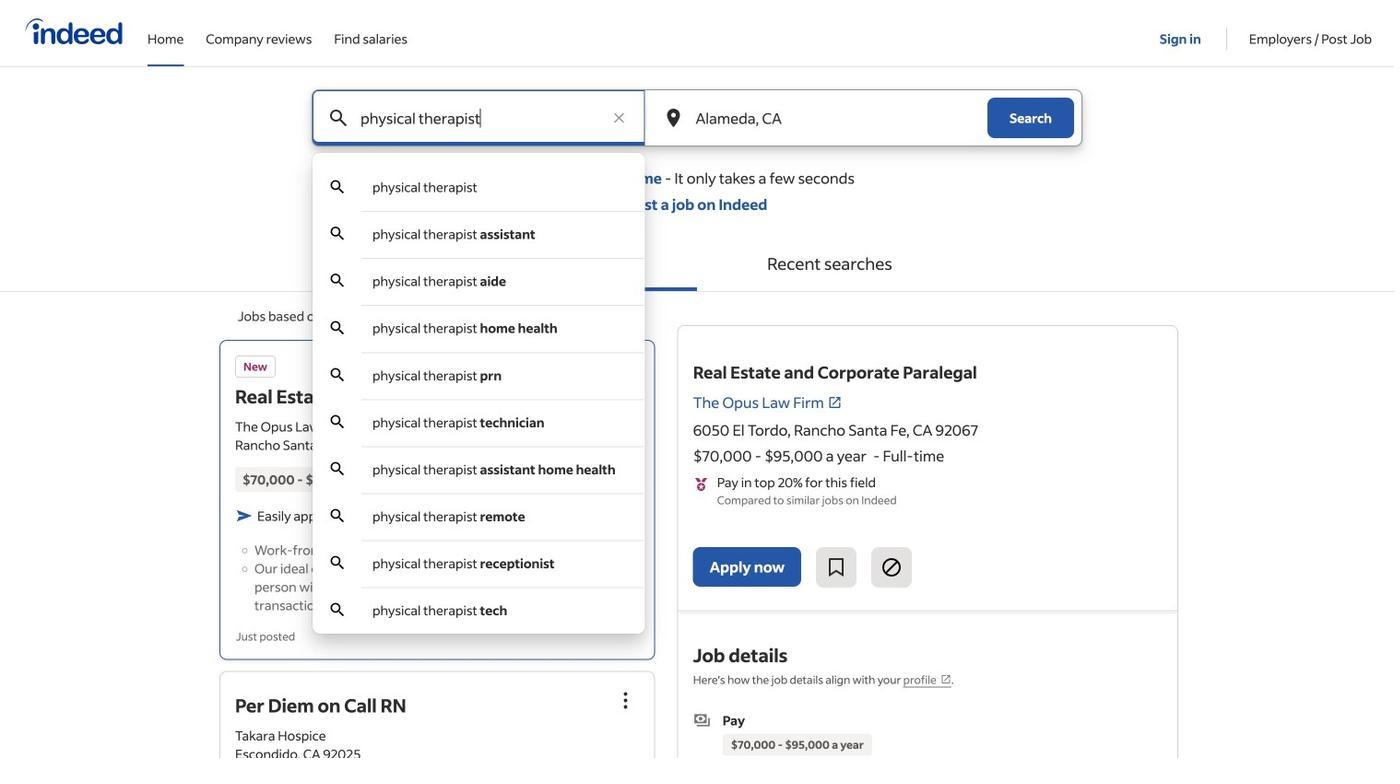 Task type: describe. For each thing, give the bounding box(es) containing it.
not interested image
[[881, 557, 903, 579]]

the opus law firm (opens in a new tab) image
[[828, 395, 843, 410]]



Task type: locate. For each thing, give the bounding box(es) containing it.
None search field
[[297, 89, 1097, 634]]

group
[[606, 349, 646, 390]]

physical therapist element
[[373, 179, 477, 195]]

Edit location text field
[[692, 90, 951, 146]]

job actions for per diem on call rn is collapsed image
[[615, 690, 637, 712]]

main content
[[0, 89, 1394, 759]]

search suggestions list box
[[313, 164, 645, 634]]

job preferences (opens in a new window) image
[[940, 674, 951, 685]]

save this job image
[[825, 557, 848, 579]]

tab list
[[0, 236, 1394, 292]]

clear what input image
[[610, 109, 628, 127]]

search: Job title, keywords, or company text field
[[357, 90, 601, 146]]



Task type: vqa. For each thing, say whether or not it's contained in the screenshot.
missing qualification icon
no



